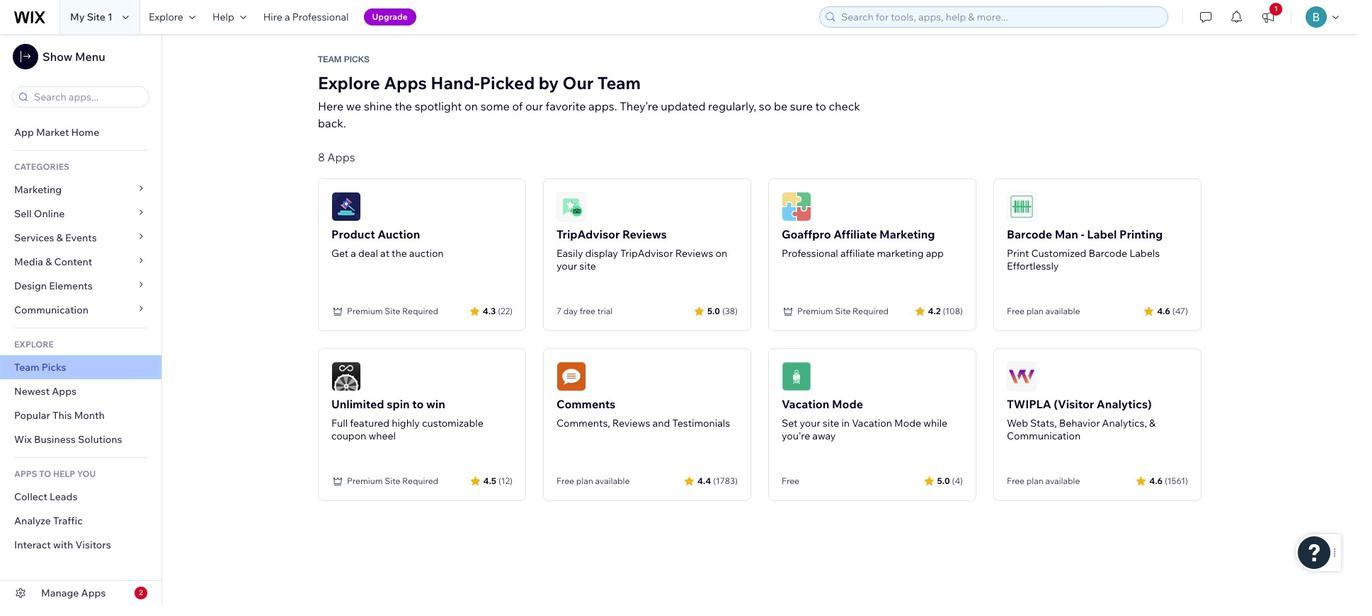 Task type: locate. For each thing, give the bounding box(es) containing it.
solutions
[[78, 433, 122, 446]]

barcode down label
[[1089, 247, 1128, 260]]

required down affiliate
[[853, 306, 889, 317]]

tripadvisor up display
[[557, 227, 620, 242]]

7 day free trial
[[557, 306, 613, 317]]

&
[[56, 232, 63, 244], [45, 256, 52, 268], [1150, 417, 1156, 430]]

(38)
[[722, 306, 738, 316]]

premium down coupon
[[347, 476, 383, 487]]

your left display
[[557, 260, 577, 273]]

free plan available down comments,
[[557, 476, 630, 487]]

0 horizontal spatial your
[[557, 260, 577, 273]]

wheel
[[369, 430, 396, 443]]

categories
[[14, 161, 69, 172]]

0 horizontal spatial communication
[[14, 304, 91, 317]]

you
[[77, 469, 96, 480]]

affiliate
[[834, 227, 877, 242]]

leads
[[50, 491, 78, 504]]

stats,
[[1031, 417, 1057, 430]]

5.0 left the (38)
[[707, 306, 720, 316]]

0 horizontal spatial &
[[45, 256, 52, 268]]

to left win
[[412, 397, 424, 412]]

plan down stats,
[[1027, 476, 1044, 487]]

0 vertical spatial team picks
[[318, 55, 369, 64]]

apps up this
[[52, 385, 76, 398]]

comments
[[557, 397, 616, 412]]

marketing link
[[0, 178, 161, 202]]

0 vertical spatial a
[[285, 11, 290, 23]]

picks up we
[[344, 55, 369, 64]]

communication down design elements
[[14, 304, 91, 317]]

mode up in
[[832, 397, 863, 412]]

plan down effortlessly
[[1027, 306, 1044, 317]]

& right analytics,
[[1150, 417, 1156, 430]]

highly
[[392, 417, 420, 430]]

team up apps.
[[598, 72, 641, 93]]

tripadvisor
[[557, 227, 620, 242], [620, 247, 673, 260]]

1 horizontal spatial picks
[[344, 55, 369, 64]]

0 horizontal spatial to
[[412, 397, 424, 412]]

effortlessly
[[1007, 260, 1059, 273]]

1 horizontal spatial your
[[800, 417, 821, 430]]

twipla
[[1007, 397, 1052, 412]]

free right "(12)"
[[557, 476, 574, 487]]

product
[[331, 227, 375, 242]]

(22)
[[498, 306, 513, 316]]

tripadvisor reviews easily display tripadvisor reviews on your site
[[557, 227, 728, 273]]

1 horizontal spatial 5.0
[[937, 476, 950, 486]]

check
[[829, 99, 861, 113]]

your
[[557, 260, 577, 273], [800, 417, 821, 430]]

0 horizontal spatial on
[[465, 99, 478, 113]]

4.6 for twipla (visitor analytics)
[[1150, 476, 1163, 486]]

reviews
[[623, 227, 667, 242], [676, 247, 714, 260], [613, 417, 651, 430]]

5.0 for tripadvisor reviews
[[707, 306, 720, 316]]

1 horizontal spatial communication
[[1007, 430, 1081, 443]]

show menu button
[[13, 44, 105, 69]]

1 vertical spatial explore
[[318, 72, 380, 93]]

free plan available down stats,
[[1007, 476, 1080, 487]]

0 vertical spatial explore
[[149, 11, 183, 23]]

0 vertical spatial on
[[465, 99, 478, 113]]

available for comments,
[[595, 476, 630, 487]]

print
[[1007, 247, 1029, 260]]

5.0 left (4)
[[937, 476, 950, 486]]

vacation right in
[[852, 417, 892, 430]]

1 vertical spatial tripadvisor
[[620, 247, 673, 260]]

marketing up marketing
[[880, 227, 935, 242]]

required
[[402, 306, 439, 317], [853, 306, 889, 317], [402, 476, 439, 487]]

2 vertical spatial team
[[14, 361, 39, 374]]

explore up we
[[318, 72, 380, 93]]

picks
[[344, 55, 369, 64], [42, 361, 66, 374]]

1 horizontal spatial vacation
[[852, 417, 892, 430]]

1 vertical spatial team
[[598, 72, 641, 93]]

0 vertical spatial tripadvisor
[[557, 227, 620, 242]]

the right shine
[[395, 99, 412, 113]]

we
[[346, 99, 361, 113]]

0 vertical spatial 5.0
[[707, 306, 720, 316]]

a right get at the top left of page
[[351, 247, 356, 260]]

1 horizontal spatial barcode
[[1089, 247, 1128, 260]]

1 vertical spatial professional
[[782, 247, 838, 260]]

vacation up set
[[782, 397, 830, 412]]

1 horizontal spatial team picks
[[318, 55, 369, 64]]

free plan available down effortlessly
[[1007, 306, 1080, 317]]

premium site required for professional
[[798, 306, 889, 317]]

favorite
[[546, 99, 586, 113]]

spin
[[387, 397, 410, 412]]

popular
[[14, 409, 50, 422]]

4.3
[[483, 306, 496, 316]]

free down the you're
[[782, 476, 800, 487]]

0 vertical spatial marketing
[[14, 183, 62, 196]]

professional down goaffpro at the top right of page
[[782, 247, 838, 260]]

popular this month
[[14, 409, 105, 422]]

4.6 left (1561)
[[1150, 476, 1163, 486]]

1 vertical spatial mode
[[895, 417, 922, 430]]

4.6
[[1157, 306, 1171, 316], [1150, 476, 1163, 486]]

1
[[1275, 4, 1278, 13], [108, 11, 113, 23]]

picked
[[480, 72, 535, 93]]

& for events
[[56, 232, 63, 244]]

the inside here we shine the spotlight on some of our favorite apps. they're updated regularly, so be sure to check back.
[[395, 99, 412, 113]]

picks up the newest apps
[[42, 361, 66, 374]]

visitors
[[75, 539, 111, 552]]

& left events
[[56, 232, 63, 244]]

2 vertical spatial &
[[1150, 417, 1156, 430]]

site down wheel
[[385, 476, 400, 487]]

site down at in the left top of the page
[[385, 306, 400, 317]]

our
[[526, 99, 543, 113]]

free
[[1007, 306, 1025, 317], [557, 476, 574, 487], [782, 476, 800, 487], [1007, 476, 1025, 487]]

1 vertical spatial picks
[[42, 361, 66, 374]]

1 inside button
[[1275, 4, 1278, 13]]

premium down deal
[[347, 306, 383, 317]]

team up here
[[318, 55, 342, 64]]

1 vertical spatial barcode
[[1089, 247, 1128, 260]]

1 vertical spatial marketing
[[880, 227, 935, 242]]

professional right hire
[[292, 11, 349, 23]]

and
[[653, 417, 670, 430]]

1 vertical spatial a
[[351, 247, 356, 260]]

plan down comments,
[[576, 476, 593, 487]]

4.5 (12)
[[483, 476, 513, 486]]

0 horizontal spatial site
[[580, 260, 596, 273]]

5.0
[[707, 306, 720, 316], [937, 476, 950, 486]]

0 horizontal spatial 1
[[108, 11, 113, 23]]

at
[[380, 247, 390, 260]]

a right hire
[[285, 11, 290, 23]]

1 vertical spatial communication
[[1007, 430, 1081, 443]]

updated
[[661, 99, 706, 113]]

0 vertical spatial vacation
[[782, 397, 830, 412]]

(12)
[[499, 476, 513, 486]]

1 vertical spatial team picks
[[14, 361, 66, 374]]

hire a professional
[[263, 11, 349, 23]]

apps right '8'
[[327, 150, 355, 164]]

sell
[[14, 208, 32, 220]]

easily
[[557, 247, 583, 260]]

site left in
[[823, 417, 839, 430]]

0 vertical spatial the
[[395, 99, 412, 113]]

available down behavior
[[1046, 476, 1080, 487]]

4.6 for barcode man - label printing
[[1157, 306, 1171, 316]]

team picks
[[318, 55, 369, 64], [14, 361, 66, 374]]

1 vertical spatial reviews
[[676, 247, 714, 260]]

apps for manage
[[81, 587, 106, 600]]

the right at in the left top of the page
[[392, 247, 407, 260]]

(108)
[[943, 306, 963, 316]]

premium
[[347, 306, 383, 317], [798, 306, 833, 317], [347, 476, 383, 487]]

0 horizontal spatial marketing
[[14, 183, 62, 196]]

0 horizontal spatial vacation
[[782, 397, 830, 412]]

1 horizontal spatial site
[[823, 417, 839, 430]]

explore
[[14, 339, 54, 350]]

2 horizontal spatial team
[[598, 72, 641, 93]]

elements
[[49, 280, 93, 293]]

premium site required down at in the left top of the page
[[347, 306, 439, 317]]

0 vertical spatial barcode
[[1007, 227, 1053, 242]]

0 horizontal spatial team
[[14, 361, 39, 374]]

our
[[563, 72, 594, 93]]

communication down the twipla
[[1007, 430, 1081, 443]]

day
[[564, 306, 578, 317]]

available for (visitor
[[1046, 476, 1080, 487]]

4.6 left (47)
[[1157, 306, 1171, 316]]

barcode up print
[[1007, 227, 1053, 242]]

you're
[[782, 430, 810, 443]]

tripadvisor reviews logo image
[[557, 192, 586, 222]]

site inside vacation mode set your site in vacation mode while you're away
[[823, 417, 839, 430]]

available down comments,
[[595, 476, 630, 487]]

0 vertical spatial reviews
[[623, 227, 667, 242]]

premium up vacation mode logo
[[798, 306, 833, 317]]

mode left while
[[895, 417, 922, 430]]

premium site required down wheel
[[347, 476, 439, 487]]

Search for tools, apps, help & more... field
[[837, 7, 1164, 27]]

0 vertical spatial your
[[557, 260, 577, 273]]

1 vertical spatial on
[[716, 247, 728, 260]]

0 horizontal spatial a
[[285, 11, 290, 23]]

1 vertical spatial &
[[45, 256, 52, 268]]

2 vertical spatial reviews
[[613, 417, 651, 430]]

team inside sidebar element
[[14, 361, 39, 374]]

newest apps link
[[0, 380, 161, 404]]

free down effortlessly
[[1007, 306, 1025, 317]]

1 vertical spatial to
[[412, 397, 424, 412]]

1 horizontal spatial marketing
[[880, 227, 935, 242]]

tripadvisor right display
[[620, 247, 673, 260]]

1 vertical spatial 5.0
[[937, 476, 950, 486]]

vacation mode set your site in vacation mode while you're away
[[782, 397, 948, 443]]

& right media
[[45, 256, 52, 268]]

site down affiliate
[[835, 306, 851, 317]]

the inside product auction get a deal at the auction
[[392, 247, 407, 260]]

goaffpro affiliate marketing professional affiliate marketing app
[[782, 227, 944, 260]]

0 horizontal spatial picks
[[42, 361, 66, 374]]

your inside vacation mode set your site in vacation mode while you're away
[[800, 417, 821, 430]]

0 vertical spatial to
[[816, 99, 827, 113]]

(1561)
[[1165, 476, 1188, 486]]

app market home
[[14, 126, 99, 139]]

wix business solutions link
[[0, 428, 161, 452]]

a
[[285, 11, 290, 23], [351, 247, 356, 260]]

0 horizontal spatial 5.0
[[707, 306, 720, 316]]

services
[[14, 232, 54, 244]]

1 horizontal spatial on
[[716, 247, 728, 260]]

free for twipla
[[1007, 476, 1025, 487]]

5.0 for vacation mode
[[937, 476, 950, 486]]

your right set
[[800, 417, 821, 430]]

4.3 (22)
[[483, 306, 513, 316]]

2 horizontal spatial &
[[1150, 417, 1156, 430]]

apps for newest
[[52, 385, 76, 398]]

communication link
[[0, 298, 161, 322]]

explore for explore
[[149, 11, 183, 23]]

1 horizontal spatial mode
[[895, 417, 922, 430]]

team picks down the "explore"
[[14, 361, 66, 374]]

plan for (visitor
[[1027, 476, 1044, 487]]

apps up shine
[[384, 72, 427, 93]]

while
[[924, 417, 948, 430]]

required down auction at the top left of the page
[[402, 306, 439, 317]]

on inside here we shine the spotlight on some of our favorite apps. they're updated regularly, so be sure to check back.
[[465, 99, 478, 113]]

1 horizontal spatial team
[[318, 55, 342, 64]]

your inside tripadvisor reviews easily display tripadvisor reviews on your site
[[557, 260, 577, 273]]

1 horizontal spatial 1
[[1275, 4, 1278, 13]]

1 vertical spatial site
[[823, 417, 839, 430]]

on left some
[[465, 99, 478, 113]]

to right sure
[[816, 99, 827, 113]]

testimonials
[[672, 417, 730, 430]]

on up 5.0 (38)
[[716, 247, 728, 260]]

affiliate
[[841, 247, 875, 260]]

4.6 (47)
[[1157, 306, 1188, 316]]

premium site required down affiliate
[[798, 306, 889, 317]]

marketing inside sidebar element
[[14, 183, 62, 196]]

available down effortlessly
[[1046, 306, 1080, 317]]

1 vertical spatial the
[[392, 247, 407, 260]]

plan for comments,
[[576, 476, 593, 487]]

comments logo image
[[557, 362, 586, 392]]

free down web
[[1007, 476, 1025, 487]]

marketing down "categories"
[[14, 183, 62, 196]]

0 horizontal spatial professional
[[292, 11, 349, 23]]

display
[[585, 247, 618, 260]]

1 vertical spatial your
[[800, 417, 821, 430]]

0 vertical spatial site
[[580, 260, 596, 273]]

communication inside sidebar element
[[14, 304, 91, 317]]

1 horizontal spatial explore
[[318, 72, 380, 93]]

on inside tripadvisor reviews easily display tripadvisor reviews on your site
[[716, 247, 728, 260]]

1 horizontal spatial a
[[351, 247, 356, 260]]

0 horizontal spatial team picks
[[14, 361, 66, 374]]

0 vertical spatial &
[[56, 232, 63, 244]]

0 vertical spatial communication
[[14, 304, 91, 317]]

apps right the manage
[[81, 587, 106, 600]]

team
[[318, 55, 342, 64], [598, 72, 641, 93], [14, 361, 39, 374]]

0 horizontal spatial explore
[[149, 11, 183, 23]]

1 horizontal spatial &
[[56, 232, 63, 244]]

0 horizontal spatial mode
[[832, 397, 863, 412]]

0 vertical spatial 4.6
[[1157, 306, 1171, 316]]

0 vertical spatial mode
[[832, 397, 863, 412]]

trial
[[598, 306, 613, 317]]

team down the "explore"
[[14, 361, 39, 374]]

collect leads
[[14, 491, 78, 504]]

site up free
[[580, 260, 596, 273]]

site for goaffpro affiliate marketing
[[835, 306, 851, 317]]

1 horizontal spatial professional
[[782, 247, 838, 260]]

explore
[[149, 11, 183, 23], [318, 72, 380, 93]]

1 vertical spatial 4.6
[[1150, 476, 1163, 486]]

team picks up we
[[318, 55, 369, 64]]

explore left 'help'
[[149, 11, 183, 23]]

required down highly
[[402, 476, 439, 487]]

in
[[842, 417, 850, 430]]

free for barcode
[[1007, 306, 1025, 317]]

1 horizontal spatial to
[[816, 99, 827, 113]]

marketing
[[877, 247, 924, 260]]

apps
[[14, 469, 37, 480]]

5.0 (38)
[[707, 306, 738, 316]]



Task type: vqa. For each thing, say whether or not it's contained in the screenshot.


Task type: describe. For each thing, give the bounding box(es) containing it.
free plan available for (visitor
[[1007, 476, 1080, 487]]

events
[[65, 232, 97, 244]]

4.2 (108)
[[928, 306, 963, 316]]

& for content
[[45, 256, 52, 268]]

4.5
[[483, 476, 496, 486]]

man
[[1055, 227, 1079, 242]]

app market home link
[[0, 120, 161, 144]]

premium site required for a
[[347, 306, 439, 317]]

so
[[759, 99, 772, 113]]

manage
[[41, 587, 79, 600]]

barcode man - label printing print customized barcode labels effortlessly
[[1007, 227, 1163, 273]]

market
[[36, 126, 69, 139]]

sell online
[[14, 208, 65, 220]]

back.
[[318, 116, 346, 130]]

home
[[71, 126, 99, 139]]

hand-
[[431, 72, 480, 93]]

twipla (visitor analytics) logo image
[[1007, 362, 1037, 392]]

premium for a
[[347, 306, 383, 317]]

my
[[70, 11, 85, 23]]

0 horizontal spatial barcode
[[1007, 227, 1053, 242]]

services & events
[[14, 232, 97, 244]]

newest apps
[[14, 385, 76, 398]]

comments comments, reviews and testimonials
[[557, 397, 730, 430]]

professional inside goaffpro affiliate marketing professional affiliate marketing app
[[782, 247, 838, 260]]

site right my
[[87, 11, 105, 23]]

labels
[[1130, 247, 1160, 260]]

site inside tripadvisor reviews easily display tripadvisor reviews on your site
[[580, 260, 596, 273]]

site for unlimited spin to win
[[385, 476, 400, 487]]

by
[[539, 72, 559, 93]]

coupon
[[331, 430, 366, 443]]

4.4 (1783)
[[698, 476, 738, 486]]

2
[[139, 589, 143, 598]]

app
[[14, 126, 34, 139]]

app
[[926, 247, 944, 260]]

design
[[14, 280, 47, 293]]

some
[[481, 99, 510, 113]]

free plan available for man
[[1007, 306, 1080, 317]]

required for affiliate
[[853, 306, 889, 317]]

& inside twipla (visitor analytics) web stats, behavior analytics, & communication
[[1150, 417, 1156, 430]]

-
[[1081, 227, 1085, 242]]

explore for explore apps hand-picked by our team
[[318, 72, 380, 93]]

apps for 8
[[327, 150, 355, 164]]

sidebar element
[[0, 34, 162, 606]]

product auction get a deal at the auction
[[331, 227, 444, 260]]

auction
[[378, 227, 420, 242]]

media & content link
[[0, 250, 161, 274]]

hire a professional link
[[255, 0, 357, 34]]

explore apps hand-picked by our team
[[318, 72, 641, 93]]

a inside hire a professional link
[[285, 11, 290, 23]]

month
[[74, 409, 105, 422]]

popular this month link
[[0, 404, 161, 428]]

analyze traffic
[[14, 515, 83, 528]]

8
[[318, 150, 325, 164]]

to inside here we shine the spotlight on some of our favorite apps. they're updated regularly, so be sure to check back.
[[816, 99, 827, 113]]

0 vertical spatial picks
[[344, 55, 369, 64]]

required for spin
[[402, 476, 439, 487]]

traffic
[[53, 515, 83, 528]]

1 button
[[1253, 0, 1284, 34]]

help
[[53, 469, 75, 480]]

premium site required for win
[[347, 476, 439, 487]]

show
[[42, 50, 72, 64]]

goaffpro affiliate marketing logo image
[[782, 192, 812, 222]]

picks inside sidebar element
[[42, 361, 66, 374]]

shine
[[364, 99, 392, 113]]

business
[[34, 433, 76, 446]]

a inside product auction get a deal at the auction
[[351, 247, 356, 260]]

analytics,
[[1103, 417, 1147, 430]]

set
[[782, 417, 798, 430]]

reviews inside comments comments, reviews and testimonials
[[613, 417, 651, 430]]

0 vertical spatial team
[[318, 55, 342, 64]]

with
[[53, 539, 73, 552]]

4.2
[[928, 306, 941, 316]]

required for auction
[[402, 306, 439, 317]]

featured
[[350, 417, 390, 430]]

manage apps
[[41, 587, 106, 600]]

design elements link
[[0, 274, 161, 298]]

premium for win
[[347, 476, 383, 487]]

vacation mode logo image
[[782, 362, 812, 392]]

marketing inside goaffpro affiliate marketing professional affiliate marketing app
[[880, 227, 935, 242]]

show menu
[[42, 50, 105, 64]]

communication inside twipla (visitor analytics) web stats, behavior analytics, & communication
[[1007, 430, 1081, 443]]

this
[[52, 409, 72, 422]]

1 vertical spatial vacation
[[852, 417, 892, 430]]

4.6 (1561)
[[1150, 476, 1188, 486]]

services & events link
[[0, 226, 161, 250]]

free
[[580, 306, 596, 317]]

Search apps... field
[[30, 87, 144, 107]]

content
[[54, 256, 92, 268]]

site for product auction
[[385, 306, 400, 317]]

plan for man
[[1027, 306, 1044, 317]]

unlimited spin to win logo image
[[331, 362, 361, 392]]

free plan available for comments,
[[557, 476, 630, 487]]

analyze traffic link
[[0, 509, 161, 533]]

team picks inside team picks link
[[14, 361, 66, 374]]

premium for professional
[[798, 306, 833, 317]]

twipla (visitor analytics) web stats, behavior analytics, & communication
[[1007, 397, 1156, 443]]

team picks link
[[0, 356, 161, 380]]

(47)
[[1173, 306, 1188, 316]]

here
[[318, 99, 344, 113]]

analyze
[[14, 515, 51, 528]]

available for man
[[1046, 306, 1080, 317]]

barcode man - label printing logo image
[[1007, 192, 1037, 222]]

(visitor
[[1054, 397, 1094, 412]]

0 vertical spatial professional
[[292, 11, 349, 23]]

free for comments
[[557, 476, 574, 487]]

of
[[512, 99, 523, 113]]

product auction logo image
[[331, 192, 361, 222]]

apps for explore
[[384, 72, 427, 93]]

(1783)
[[713, 476, 738, 486]]

to
[[39, 469, 51, 480]]

deal
[[358, 247, 378, 260]]

get
[[331, 247, 349, 260]]

media
[[14, 256, 43, 268]]

menu
[[75, 50, 105, 64]]

help button
[[204, 0, 255, 34]]

to inside 'unlimited spin to win full featured highly customizable coupon wheel'
[[412, 397, 424, 412]]

customizable
[[422, 417, 484, 430]]

wix business solutions
[[14, 433, 122, 446]]

apps to help you
[[14, 469, 96, 480]]

customized
[[1032, 247, 1087, 260]]

sure
[[790, 99, 813, 113]]



